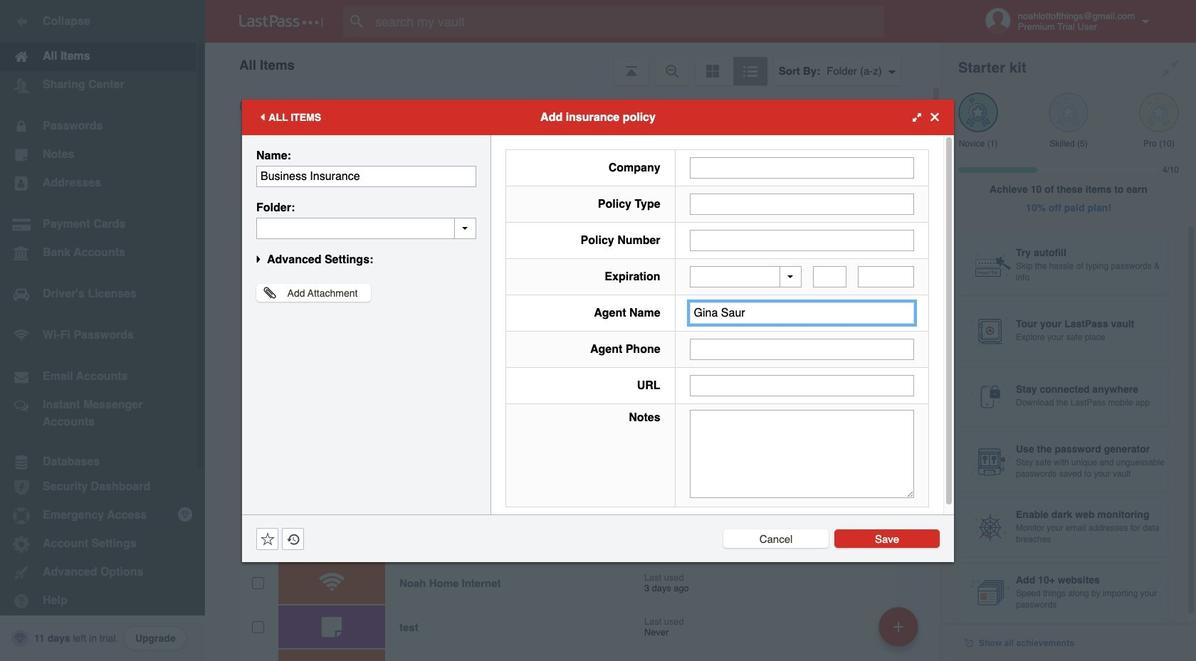 Task type: vqa. For each thing, say whether or not it's contained in the screenshot.
New item ELEMENT at the right bottom of the page
no



Task type: locate. For each thing, give the bounding box(es) containing it.
None text field
[[690, 157, 914, 178], [256, 166, 476, 187], [256, 218, 476, 239], [690, 339, 914, 360], [690, 375, 914, 397], [690, 157, 914, 178], [256, 166, 476, 187], [256, 218, 476, 239], [690, 339, 914, 360], [690, 375, 914, 397]]

new item image
[[894, 622, 904, 632]]

lastpass image
[[239, 15, 323, 28]]

dialog
[[242, 99, 954, 562]]

main navigation navigation
[[0, 0, 205, 662]]

vault options navigation
[[205, 43, 942, 85]]

search my vault text field
[[343, 6, 912, 37]]

None text field
[[690, 193, 914, 215], [690, 230, 914, 251], [813, 266, 847, 288], [858, 266, 914, 288], [690, 303, 914, 324], [690, 410, 914, 499], [690, 193, 914, 215], [690, 230, 914, 251], [813, 266, 847, 288], [858, 266, 914, 288], [690, 303, 914, 324], [690, 410, 914, 499]]



Task type: describe. For each thing, give the bounding box(es) containing it.
Search search field
[[343, 6, 912, 37]]

new item navigation
[[874, 603, 927, 662]]



